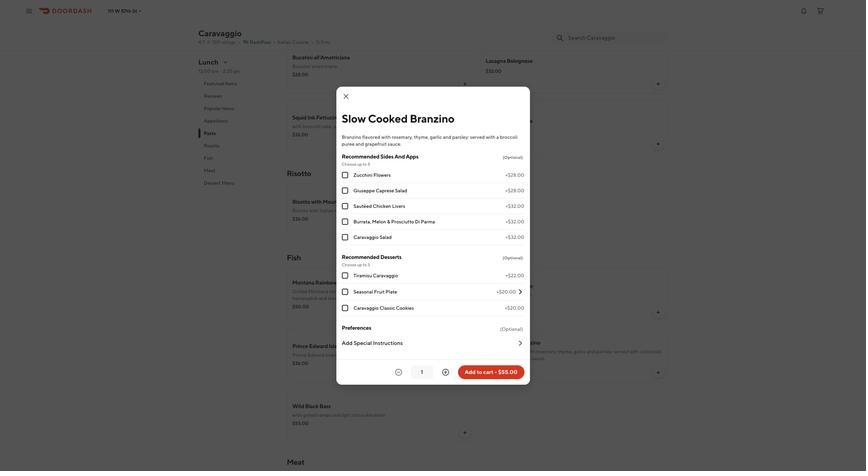 Task type: locate. For each thing, give the bounding box(es) containing it.
decrease quantity by 1 image
[[395, 369, 403, 377]]

1 vertical spatial thyme,
[[558, 349, 573, 355]]

lemon
[[328, 296, 342, 302]]

1 vertical spatial (optional)
[[503, 256, 523, 261]]

(optional) inside recommended desserts group
[[503, 256, 523, 261]]

fresh
[[435, 289, 446, 295], [391, 353, 402, 358]]

- right "cart"
[[495, 369, 497, 376]]

1 vertical spatial italian
[[320, 208, 334, 214]]

1 vertical spatial slow
[[486, 340, 498, 347]]

&
[[387, 219, 391, 225]]

1 vertical spatial +$32.00
[[506, 219, 525, 225]]

1 horizontal spatial salad
[[395, 188, 408, 194]]

add item to cart image for lasagna bolognese
[[656, 142, 661, 147]]

2 choose from the top
[[342, 262, 357, 268]]

add item to cart image
[[462, 21, 468, 27], [462, 81, 468, 87], [656, 142, 661, 147], [462, 226, 468, 231], [462, 371, 468, 376], [656, 371, 661, 376]]

add up mussels
[[342, 340, 353, 347]]

up left 3
[[357, 262, 362, 268]]

with inside wild black bass with grilled ramps and light citrus emulsion $55.00
[[293, 413, 302, 419]]

1 $36.00 from the top
[[293, 217, 308, 222]]

light
[[342, 413, 352, 419]]

featured items button
[[198, 78, 279, 90]]

1 horizontal spatial $32.00
[[486, 69, 502, 74]]

open menu image
[[25, 7, 33, 15]]

prosciutto
[[391, 219, 414, 225]]

1 horizontal spatial add
[[465, 369, 476, 376]]

2 pm from the left
[[234, 69, 241, 74]]

items inside button
[[222, 106, 234, 111]]

0 vertical spatial flavored
[[362, 134, 381, 140]]

montana down the rainbow
[[309, 289, 328, 295]]

None checkbox
[[342, 289, 348, 295], [342, 305, 348, 312], [342, 289, 348, 295], [342, 305, 348, 312]]

0 horizontal spatial rosemary,
[[392, 134, 413, 140]]

choose up tiramisu
[[342, 262, 357, 268]]

1 vertical spatial +$28.00
[[506, 188, 525, 194]]

1 vertical spatial island
[[326, 353, 339, 358]]

1 lasagna from the top
[[486, 58, 506, 64]]

thyme, inside branzino flavored with rosemary, thyme, garlic and parsley: served with a broccoli puree and grapefruit sauce.
[[414, 134, 429, 140]]

a
[[497, 134, 499, 140], [641, 349, 643, 355]]

0 vertical spatial grapefruit
[[365, 141, 387, 147]]

add special instructions button
[[342, 334, 525, 353]]

parma
[[421, 219, 435, 225]]

0 vertical spatial lasagna
[[486, 58, 506, 64]]

garlic inside squid ink fettucine with broccoli rabe, anchovies, bottarga and garlic $32.00
[[387, 124, 399, 129]]

2 +$28.00 from the top
[[506, 188, 525, 194]]

items right the popular
[[222, 106, 234, 111]]

recommended inside recommended sides and apps choose up to 5
[[342, 153, 380, 160]]

1 horizontal spatial thyme,
[[558, 349, 573, 355]]

broccoli inside slow cooked  branzino branzino flavored with rosemary, thyme, garlic and parsley: served with a broccoli puree and grapefruit sauce. $55.00
[[644, 349, 662, 355]]

garlic inside slow cooked  branzino branzino flavored with rosemary, thyme, garlic and parsley: served with a broccoli puree and grapefruit sauce. $55.00
[[574, 349, 586, 355]]

0 horizontal spatial $32.00
[[293, 132, 308, 138]]

salad down &
[[380, 235, 392, 240]]

0 horizontal spatial flavored
[[362, 134, 381, 140]]

1 horizontal spatial rosemary,
[[536, 349, 557, 355]]

plate
[[386, 289, 397, 295]]

0 vertical spatial up
[[357, 162, 362, 167]]

1 vertical spatial meat
[[287, 458, 305, 467]]

0 horizontal spatial slow
[[342, 112, 366, 125]]

None checkbox
[[342, 172, 348, 178], [342, 188, 348, 194], [342, 203, 348, 209], [342, 219, 348, 225], [342, 234, 348, 241], [342, 273, 348, 279], [342, 172, 348, 178], [342, 188, 348, 194], [342, 203, 348, 209], [342, 219, 348, 225], [342, 234, 348, 241], [342, 273, 348, 279]]

slow cooked  branzino dialog
[[336, 87, 530, 385]]

0 vertical spatial puree
[[342, 141, 355, 147]]

1 horizontal spatial slow
[[486, 340, 498, 347]]

montana up the grilled
[[293, 280, 315, 286]]

+$20.00
[[497, 289, 516, 295], [505, 306, 525, 311]]

12:00 pm - 2:25 pm
[[198, 69, 241, 74]]

0 vertical spatial thyme,
[[414, 134, 429, 140]]

amatriciana.
[[312, 64, 339, 69]]

• right dashpass
[[273, 39, 275, 45]]

0 horizontal spatial a
[[497, 134, 499, 140]]

lasagna
[[486, 58, 506, 64], [486, 118, 506, 125]]

add item to cart image for slow cooked  branzino
[[656, 371, 661, 376]]

caravaggio classic cookies
[[354, 306, 414, 311]]

(optional) for recommended desserts
[[503, 256, 523, 261]]

watercress,
[[382, 289, 407, 295]]

•
[[238, 39, 240, 45], [273, 39, 275, 45], [312, 39, 314, 45]]

cooked for slow cooked  branzino
[[368, 112, 408, 125]]

0 horizontal spatial •
[[238, 39, 240, 45]]

vinaigrette.
[[343, 296, 368, 302]]

caravaggio inside recommended sides and apps group
[[354, 235, 379, 240]]

items for featured items
[[225, 81, 237, 86]]

1 up from the top
[[357, 162, 362, 167]]

1 horizontal spatial sauce.
[[420, 353, 434, 358]]

rosemary, inside slow cooked  branzino branzino flavored with rosemary, thyme, garlic and parsley: served with a broccoli puree and grapefruit sauce. $55.00
[[536, 349, 557, 355]]

+$28.00
[[506, 172, 525, 178], [506, 188, 525, 194]]

broccoli
[[303, 124, 321, 129], [500, 134, 518, 140], [644, 349, 662, 355]]

caravaggio for caravaggio
[[198, 28, 242, 38]]

1 choose from the top
[[342, 162, 357, 167]]

2 vertical spatial to
[[477, 369, 483, 376]]

0 vertical spatial bucatini
[[293, 54, 313, 61]]

0 horizontal spatial cooked
[[368, 112, 408, 125]]

add item to cart image for prince edward island mussels
[[462, 371, 468, 376]]

add left "cart"
[[465, 369, 476, 376]]

parsley:
[[453, 134, 469, 140], [597, 349, 613, 355]]

caprese
[[376, 188, 394, 194]]

add to cart - $55.00
[[465, 369, 518, 376]]

0 vertical spatial fresh
[[435, 289, 446, 295]]

puree inside branzino flavored with rosemary, thyme, garlic and parsley: served with a broccoli puree and grapefruit sauce.
[[342, 141, 355, 147]]

0 horizontal spatial served
[[470, 134, 485, 140]]

add
[[342, 340, 353, 347], [465, 369, 476, 376]]

0 vertical spatial +$28.00
[[506, 172, 525, 178]]

a inside branzino flavored with rosemary, thyme, garlic and parsley: served with a broccoli puree and grapefruit sauce.
[[497, 134, 499, 140]]

0 vertical spatial a
[[497, 134, 499, 140]]

5
[[368, 162, 370, 167]]

2 • from the left
[[273, 39, 275, 45]]

1 +$28.00 from the top
[[506, 172, 525, 178]]

mountain
[[335, 208, 356, 214]]

0 horizontal spatial broccoli
[[303, 124, 321, 129]]

mi
[[325, 39, 330, 45]]

add for add to cart - $55.00
[[465, 369, 476, 376]]

reviews
[[204, 93, 222, 99]]

pm right "12:00"
[[212, 69, 219, 74]]

salad
[[395, 188, 408, 194], [380, 235, 392, 240]]

popular items button
[[198, 102, 279, 115]]

add special instructions
[[342, 340, 403, 347]]

caravaggio up 120
[[198, 28, 242, 38]]

caravaggio for caravaggio salad
[[354, 235, 379, 240]]

1 horizontal spatial puree
[[486, 356, 499, 362]]

cooked inside "dialog"
[[368, 112, 408, 125]]

add inside button
[[342, 340, 353, 347]]

puree up the add to cart - $55.00
[[486, 356, 499, 362]]

• for 120 ratings •
[[238, 39, 240, 45]]

+$28.00 for giuseppe caprese salad
[[506, 188, 525, 194]]

1 vertical spatial -
[[495, 369, 497, 376]]

• right ratings at the top left of the page
[[238, 39, 240, 45]]

and inside risotto with mountain herbs risotto with italian mountain herbs and goat cheese. $36.00
[[370, 208, 378, 214]]

grapefruit up recommended sides and apps choose up to 5
[[365, 141, 387, 147]]

caravaggio down burrata,
[[354, 235, 379, 240]]

up
[[357, 162, 362, 167], [357, 262, 362, 268]]

• for italian cuisine • 0.9 mi
[[312, 39, 314, 45]]

flavored up the add to cart - $55.00
[[506, 349, 525, 355]]

items
[[225, 81, 237, 86], [222, 106, 234, 111]]

dashpass •
[[250, 39, 275, 45]]

with inside "swordfish milanese with sauteed spinach"
[[486, 293, 496, 298]]

montana
[[293, 280, 315, 286], [309, 289, 328, 295]]

thyme, inside slow cooked  branzino branzino flavored with rosemary, thyme, garlic and parsley: served with a broccoli puree and grapefruit sauce. $55.00
[[558, 349, 573, 355]]

dessert menu button
[[198, 177, 279, 190]]

slow down close slow cooked  branzino icon on the top left of the page
[[342, 112, 366, 125]]

1 horizontal spatial flavored
[[506, 349, 525, 355]]

grapefruit up the add to cart - $55.00
[[509, 356, 531, 362]]

1 horizontal spatial italian
[[320, 208, 334, 214]]

0 vertical spatial add
[[342, 340, 353, 347]]

mussels
[[345, 344, 364, 350]]

thyme,
[[414, 134, 429, 140], [558, 349, 573, 355]]

lasagna for lasagna bolognese's add item to cart image
[[486, 118, 506, 125]]

slow for slow cooked  branzino branzino flavored with rosemary, thyme, garlic and parsley: served with a broccoli puree and grapefruit sauce. $55.00
[[486, 340, 498, 347]]

pm right '2:25'
[[234, 69, 241, 74]]

0 vertical spatial slow
[[342, 112, 366, 125]]

1 horizontal spatial •
[[273, 39, 275, 45]]

add inside 'add to cart - $55.00' button
[[465, 369, 476, 376]]

served inside slow cooked  branzino branzino flavored with rosemary, thyme, garlic and parsley: served with a broccoli puree and grapefruit sauce. $55.00
[[614, 349, 629, 355]]

2 up from the top
[[357, 262, 362, 268]]

garlic inside prince edward island mussels prince edward island mussels with garlic and fresh tomato sauce. $36.00
[[369, 353, 381, 358]]

1 horizontal spatial pm
[[234, 69, 241, 74]]

1 horizontal spatial cooked
[[499, 340, 518, 347]]

slow inside slow cooked  branzino branzino flavored with rosemary, thyme, garlic and parsley: served with a broccoli puree and grapefruit sauce. $55.00
[[486, 340, 498, 347]]

bolognese for lasagna bolognese add item to cart icon
[[507, 58, 533, 64]]

0 vertical spatial broccoli
[[303, 124, 321, 129]]

to left 3
[[363, 262, 367, 268]]

fresh left tomato in the left of the page
[[391, 353, 402, 358]]

3 • from the left
[[312, 39, 314, 45]]

1 bolognese from the top
[[507, 58, 533, 64]]

• left 0.9
[[312, 39, 314, 45]]

ramps
[[318, 413, 331, 419]]

italian down mountain in the left of the page
[[320, 208, 334, 214]]

bucatini up '$28.00'
[[293, 64, 311, 69]]

2 lasagna from the top
[[486, 118, 506, 125]]

2 vertical spatial broccoli
[[644, 349, 662, 355]]

0 horizontal spatial grapefruit
[[365, 141, 387, 147]]

up left 5
[[357, 162, 362, 167]]

puree down anchovies,
[[342, 141, 355, 147]]

$55.00 inside wild black bass with grilled ramps and light citrus emulsion $55.00
[[293, 421, 309, 427]]

0 horizontal spatial add
[[342, 340, 353, 347]]

0 horizontal spatial fresh
[[391, 353, 402, 358]]

add item to cart image
[[656, 21, 661, 27], [656, 81, 661, 87], [656, 310, 661, 316], [462, 431, 468, 436]]

edward
[[309, 344, 328, 350], [308, 353, 325, 358]]

prince
[[293, 344, 308, 350], [293, 353, 307, 358]]

fresh right chips, at bottom
[[435, 289, 446, 295]]

(optional)
[[503, 155, 523, 160], [503, 256, 523, 261], [500, 327, 523, 332]]

slow up the add to cart - $55.00
[[486, 340, 498, 347]]

flavored down the bottarga on the left top
[[362, 134, 381, 140]]

recommended up 3
[[342, 254, 380, 261]]

choose inside recommended desserts choose up to 3
[[342, 262, 357, 268]]

$28.00
[[293, 72, 308, 78]]

garlic
[[387, 124, 399, 129], [430, 134, 442, 140], [408, 289, 420, 295], [574, 349, 586, 355], [369, 353, 381, 358]]

0 vertical spatial fish
[[204, 156, 213, 161]]

sautéed
[[354, 204, 372, 209]]

items inside 'button'
[[225, 81, 237, 86]]

0 vertical spatial parsley:
[[453, 134, 469, 140]]

sauce.
[[388, 141, 402, 147], [420, 353, 434, 358], [532, 356, 546, 362]]

0 vertical spatial items
[[225, 81, 237, 86]]

1 +$32.00 from the top
[[506, 204, 525, 209]]

bolognese for lasagna bolognese's add item to cart image
[[507, 118, 533, 125]]

fresh inside prince edward island mussels prince edward island mussels with garlic and fresh tomato sauce. $36.00
[[391, 353, 402, 358]]

1 vertical spatial +$20.00
[[505, 306, 525, 311]]

1 vertical spatial puree
[[486, 356, 499, 362]]

to
[[363, 162, 367, 167], [363, 262, 367, 268], [477, 369, 483, 376]]

recommended for recommended desserts
[[342, 254, 380, 261]]

meat
[[204, 168, 216, 174], [287, 458, 305, 467]]

1 vertical spatial parsley:
[[597, 349, 613, 355]]

to inside recommended desserts choose up to 3
[[363, 262, 367, 268]]

to inside recommended sides and apps choose up to 5
[[363, 162, 367, 167]]

0 horizontal spatial meat
[[204, 168, 216, 174]]

1 horizontal spatial a
[[641, 349, 643, 355]]

(optional) inside recommended sides and apps group
[[503, 155, 523, 160]]

0 horizontal spatial -
[[220, 69, 222, 74]]

recommended sides and apps group
[[342, 153, 525, 245]]

popular
[[204, 106, 221, 111]]

chicken
[[373, 204, 391, 209]]

fish up the grilled
[[287, 254, 301, 263]]

1 horizontal spatial parsley:
[[597, 349, 613, 355]]

0 horizontal spatial sauce.
[[388, 141, 402, 147]]

with inside prince edward island mussels prince edward island mussels with garlic and fresh tomato sauce. $36.00
[[358, 353, 368, 358]]

featured items
[[204, 81, 237, 86]]

2 horizontal spatial broccoli
[[644, 349, 662, 355]]

2 vertical spatial (optional)
[[500, 327, 523, 332]]

di
[[415, 219, 420, 225]]

3
[[368, 262, 370, 268]]

apps
[[406, 153, 419, 160]]

cooked inside slow cooked  branzino branzino flavored with rosemary, thyme, garlic and parsley: served with a broccoli puree and grapefruit sauce. $55.00
[[499, 340, 518, 347]]

parsley: inside slow cooked  branzino branzino flavored with rosemary, thyme, garlic and parsley: served with a broccoli puree and grapefruit sauce. $55.00
[[597, 349, 613, 355]]

italian left the cuisine
[[278, 39, 291, 45]]

swordfish
[[486, 283, 510, 290]]

-
[[220, 69, 222, 74], [495, 369, 497, 376]]

0 vertical spatial italian
[[278, 39, 291, 45]]

fish inside "button"
[[204, 156, 213, 161]]

1 vertical spatial fresh
[[391, 353, 402, 358]]

melon
[[372, 219, 386, 225]]

1 horizontal spatial grapefruit
[[509, 356, 531, 362]]

to left 5
[[363, 162, 367, 167]]

meat button
[[198, 165, 279, 177]]

1 horizontal spatial fish
[[287, 254, 301, 263]]

island
[[329, 344, 344, 350], [326, 353, 339, 358]]

appetizers button
[[198, 115, 279, 127]]

1 vertical spatial to
[[363, 262, 367, 268]]

special
[[354, 340, 372, 347]]

+$32.00 for livers
[[506, 204, 525, 209]]

recommended
[[342, 153, 380, 160], [342, 254, 380, 261]]

1 vertical spatial fish
[[287, 254, 301, 263]]

tiramisu caravaggio
[[354, 273, 398, 279]]

wild black bass with grilled ramps and light citrus emulsion $55.00
[[293, 404, 386, 427]]

(optional) for recommended sides and apps
[[503, 155, 523, 160]]

1 vertical spatial add
[[465, 369, 476, 376]]

1 vertical spatial lasagna
[[486, 118, 506, 125]]

0 vertical spatial lasagna bolognese
[[486, 58, 533, 64]]

1 vertical spatial prince
[[293, 353, 307, 358]]

1 • from the left
[[238, 39, 240, 45]]

$55.00 inside button
[[498, 369, 518, 376]]

2 recommended from the top
[[342, 254, 380, 261]]

and inside wild black bass with grilled ramps and light citrus emulsion $55.00
[[332, 413, 341, 419]]

cuisine
[[292, 39, 309, 45]]

slow inside slow cooked  branzino "dialog"
[[342, 112, 366, 125]]

fish down pasta
[[204, 156, 213, 161]]

2 bolognese from the top
[[507, 118, 533, 125]]

bolognese
[[507, 58, 533, 64], [507, 118, 533, 125]]

up inside recommended sides and apps choose up to 5
[[357, 162, 362, 167]]

2 +$32.00 from the top
[[506, 219, 525, 225]]

0 vertical spatial to
[[363, 162, 367, 167]]

tomato
[[403, 353, 419, 358]]

1 horizontal spatial fresh
[[435, 289, 446, 295]]

0 vertical spatial rosemary,
[[392, 134, 413, 140]]

$50.00
[[293, 304, 309, 310]]

0 horizontal spatial fish
[[204, 156, 213, 161]]

1 vertical spatial cooked
[[499, 340, 518, 347]]

choose up zucchini on the top of the page
[[342, 162, 357, 167]]

120 ratings •
[[212, 39, 240, 45]]

featured
[[204, 81, 224, 86]]

0 horizontal spatial puree
[[342, 141, 355, 147]]

+$32.00 for &
[[506, 219, 525, 225]]

1 recommended from the top
[[342, 153, 380, 160]]

2 vertical spatial +$32.00
[[506, 235, 525, 240]]

1 vertical spatial items
[[222, 106, 234, 111]]

1 vertical spatial bolognese
[[507, 118, 533, 125]]

recommended up 5
[[342, 153, 380, 160]]

a inside slow cooked  branzino branzino flavored with rosemary, thyme, garlic and parsley: served with a broccoli puree and grapefruit sauce. $55.00
[[641, 349, 643, 355]]

2 horizontal spatial •
[[312, 39, 314, 45]]

1 vertical spatial rosemary,
[[536, 349, 557, 355]]

2 $36.00 from the top
[[293, 361, 308, 367]]

grapefruit
[[365, 141, 387, 147], [509, 356, 531, 362]]

and inside 'montana rainbow trout grilled montana rainbow trout with baby watercress, garlic chips, fresh horseradish and lemon vinaigrette. $50.00'
[[319, 296, 327, 302]]

with inside squid ink fettucine with broccoli rabe, anchovies, bottarga and garlic $32.00
[[293, 124, 302, 129]]

dashpass
[[250, 39, 271, 45]]

tiramisu
[[354, 273, 372, 279]]

items down '2:25'
[[225, 81, 237, 86]]

menu
[[222, 181, 235, 186]]

Item Search search field
[[569, 34, 663, 42]]

Current quantity is 1 number field
[[415, 369, 429, 377]]

island left mussels
[[326, 353, 339, 358]]

1 vertical spatial flavored
[[506, 349, 525, 355]]

1 vertical spatial served
[[614, 349, 629, 355]]

0 vertical spatial bolognese
[[507, 58, 533, 64]]

1 vertical spatial up
[[357, 262, 362, 268]]

caravaggio down "vinaigrette."
[[354, 306, 379, 311]]

1 vertical spatial a
[[641, 349, 643, 355]]

instructions
[[373, 340, 403, 347]]

to left "cart"
[[477, 369, 483, 376]]

0 vertical spatial edward
[[309, 344, 328, 350]]

fish
[[204, 156, 213, 161], [287, 254, 301, 263]]

salad up livers on the top
[[395, 188, 408, 194]]

italian inside risotto with mountain herbs risotto with italian mountain herbs and goat cheese. $36.00
[[320, 208, 334, 214]]

0 vertical spatial cooked
[[368, 112, 408, 125]]

risotto with mountain herbs risotto with italian mountain herbs and goat cheese. $36.00
[[293, 199, 407, 222]]

1 vertical spatial broccoli
[[500, 134, 518, 140]]

recommended inside recommended desserts choose up to 3
[[342, 254, 380, 261]]

- left '2:25'
[[220, 69, 222, 74]]

bucatini down italian cuisine • 0.9 mi on the top
[[293, 54, 313, 61]]

add to cart - $55.00 button
[[458, 366, 525, 380]]

1 horizontal spatial -
[[495, 369, 497, 376]]

island up mussels
[[329, 344, 344, 350]]

1 vertical spatial choose
[[342, 262, 357, 268]]

branzino
[[410, 112, 455, 125], [342, 134, 362, 140], [519, 340, 541, 347], [486, 349, 505, 355]]

lasagna bolognese
[[486, 58, 533, 64], [486, 118, 533, 125]]

garlic inside branzino flavored with rosemary, thyme, garlic and parsley: served with a broccoli puree and grapefruit sauce.
[[430, 134, 442, 140]]

grilled
[[303, 413, 317, 419]]

0 horizontal spatial parsley:
[[453, 134, 469, 140]]



Task type: vqa. For each thing, say whether or not it's contained in the screenshot.
the right thyme,
yes



Task type: describe. For each thing, give the bounding box(es) containing it.
1 bucatini from the top
[[293, 54, 313, 61]]

slow for slow cooked  branzino
[[342, 112, 366, 125]]

puree inside slow cooked  branzino branzino flavored with rosemary, thyme, garlic and parsley: served with a broccoli puree and grapefruit sauce. $55.00
[[486, 356, 499, 362]]

emulsion
[[366, 413, 386, 419]]

add item to cart image for lasagna bolognese
[[656, 81, 661, 87]]

trout
[[338, 280, 351, 286]]

and inside squid ink fettucine with broccoli rabe, anchovies, bottarga and garlic $32.00
[[378, 124, 386, 129]]

1 horizontal spatial meat
[[287, 458, 305, 467]]

rainbow
[[316, 280, 337, 286]]

dessert
[[204, 181, 221, 186]]

linguine with clams image
[[614, 0, 668, 34]]

broccoli inside branzino flavored with rosemary, thyme, garlic and parsley: served with a broccoli puree and grapefruit sauce.
[[500, 134, 518, 140]]

branzino inside branzino flavored with rosemary, thyme, garlic and parsley: served with a broccoli puree and grapefruit sauce.
[[342, 134, 362, 140]]

pasta
[[204, 131, 216, 136]]

grapefruit inside slow cooked  branzino branzino flavored with rosemary, thyme, garlic and parsley: served with a broccoli puree and grapefruit sauce. $55.00
[[509, 356, 531, 362]]

giuseppe
[[354, 188, 375, 194]]

fruit
[[374, 289, 385, 295]]

1 prince from the top
[[293, 344, 308, 350]]

herbs
[[348, 199, 362, 206]]

parsley: inside branzino flavored with rosemary, thyme, garlic and parsley: served with a broccoli puree and grapefruit sauce.
[[453, 134, 469, 140]]

ratings
[[221, 39, 236, 45]]

popular items
[[204, 106, 234, 111]]

rosemary, inside branzino flavored with rosemary, thyme, garlic and parsley: served with a broccoli puree and grapefruit sauce.
[[392, 134, 413, 140]]

add item to cart image for risotto with mountain herbs
[[462, 226, 468, 231]]

anchovies,
[[334, 124, 357, 129]]

1 vertical spatial edward
[[308, 353, 325, 358]]

seasonal fruit plate
[[354, 289, 397, 295]]

branzino flavored with rosemary, thyme, garlic and parsley: served with a broccoli puree and grapefruit sauce.
[[342, 134, 518, 147]]

up inside recommended desserts choose up to 3
[[357, 262, 362, 268]]

italian cuisine • 0.9 mi
[[278, 39, 330, 45]]

cheese.
[[390, 208, 407, 214]]

items for popular items
[[222, 106, 234, 111]]

recommended for recommended sides and apps
[[342, 153, 380, 160]]

herbs
[[357, 208, 369, 214]]

sauce. inside branzino flavored with rosemary, thyme, garlic and parsley: served with a broccoli puree and grapefruit sauce.
[[388, 141, 402, 147]]

wild
[[293, 404, 304, 410]]

caravaggio up plate
[[373, 273, 398, 279]]

meat inside button
[[204, 168, 216, 174]]

0 vertical spatial island
[[329, 344, 344, 350]]

$36.00 inside prince edward island mussels prince edward island mussels with garlic and fresh tomato sauce. $36.00
[[293, 361, 308, 367]]

sauce. inside prince edward island mussels prince edward island mussels with garlic and fresh tomato sauce. $36.00
[[420, 353, 434, 358]]

served inside branzino flavored with rosemary, thyme, garlic and parsley: served with a broccoli puree and grapefruit sauce.
[[470, 134, 485, 140]]

sides
[[381, 153, 394, 160]]

0 vertical spatial +$20.00
[[497, 289, 516, 295]]

baby
[[371, 289, 381, 295]]

lunch
[[198, 58, 219, 66]]

notification bell image
[[800, 7, 809, 15]]

risotto inside risotto button
[[204, 143, 220, 149]]

bass
[[320, 404, 331, 410]]

goat
[[379, 208, 389, 214]]

zucchini
[[354, 172, 373, 178]]

add item to cart image for swordfish milanese
[[656, 310, 661, 316]]

garlic inside 'montana rainbow trout grilled montana rainbow trout with baby watercress, garlic chips, fresh horseradish and lemon vinaigrette. $50.00'
[[408, 289, 420, 295]]

0.9
[[316, 39, 324, 45]]

sautéed chicken livers
[[354, 204, 405, 209]]

desserts
[[381, 254, 402, 261]]

ink
[[308, 115, 315, 121]]

$36.00 inside risotto with mountain herbs risotto with italian mountain herbs and goat cheese. $36.00
[[293, 217, 308, 222]]

mountain
[[323, 199, 347, 206]]

2 prince from the top
[[293, 353, 307, 358]]

mussels
[[340, 353, 357, 358]]

reviews button
[[198, 90, 279, 102]]

st
[[132, 8, 137, 14]]

- inside 'add to cart - $55.00' button
[[495, 369, 497, 376]]

appetizers
[[204, 118, 228, 124]]

slow cooked  branzino branzino flavored with rosemary, thyme, garlic and parsley: served with a broccoli puree and grapefruit sauce. $55.00
[[486, 340, 662, 370]]

111 w 57th st
[[108, 8, 137, 14]]

to inside button
[[477, 369, 483, 376]]

111 w 57th st button
[[108, 8, 143, 14]]

2 lasagna bolognese from the top
[[486, 118, 533, 125]]

$32.00 inside squid ink fettucine with broccoli rabe, anchovies, bottarga and garlic $32.00
[[293, 132, 308, 138]]

recommended sides and apps choose up to 5
[[342, 153, 419, 167]]

0 vertical spatial -
[[220, 69, 222, 74]]

2 bucatini from the top
[[293, 64, 311, 69]]

0 items, open order cart image
[[817, 7, 825, 15]]

broccoli inside squid ink fettucine with broccoli rabe, anchovies, bottarga and garlic $32.00
[[303, 124, 321, 129]]

zucchini flowers
[[354, 172, 391, 178]]

choose inside recommended sides and apps choose up to 5
[[342, 162, 357, 167]]

flavored inside slow cooked  branzino branzino flavored with rosemary, thyme, garlic and parsley: served with a broccoli puree and grapefruit sauce. $55.00
[[506, 349, 525, 355]]

add item to cart image for wild black bass
[[462, 431, 468, 436]]

rabe,
[[322, 124, 333, 129]]

fresh inside 'montana rainbow trout grilled montana rainbow trout with baby watercress, garlic chips, fresh horseradish and lemon vinaigrette. $50.00'
[[435, 289, 446, 295]]

2:25
[[223, 69, 233, 74]]

caravaggio salad
[[354, 235, 392, 240]]

and
[[395, 153, 405, 160]]

sauteed
[[496, 293, 514, 298]]

flavored inside branzino flavored with rosemary, thyme, garlic and parsley: served with a broccoli puree and grapefruit sauce.
[[362, 134, 381, 140]]

4.7
[[198, 39, 205, 45]]

sauce. inside slow cooked  branzino branzino flavored with rosemary, thyme, garlic and parsley: served with a broccoli puree and grapefruit sauce. $55.00
[[532, 356, 546, 362]]

slow cooked  branzino
[[342, 112, 455, 125]]

dessert menu
[[204, 181, 235, 186]]

montana rainbow trout grilled montana rainbow trout with baby watercress, garlic chips, fresh horseradish and lemon vinaigrette. $50.00
[[293, 280, 446, 310]]

burrata,
[[354, 219, 371, 225]]

giuseppe caprese salad
[[354, 188, 408, 194]]

1 pm from the left
[[212, 69, 219, 74]]

horseradish
[[293, 296, 318, 302]]

57th
[[121, 8, 131, 14]]

grapefruit inside branzino flavored with rosemary, thyme, garlic and parsley: served with a broccoli puree and grapefruit sauce.
[[365, 141, 387, 147]]

burrata, melon & prosciutto di parma
[[354, 219, 435, 225]]

bottarga
[[358, 124, 377, 129]]

bucatini all'amatriciana bucatini amatriciana. $28.00
[[293, 54, 350, 78]]

trout
[[348, 289, 359, 295]]

all'amatriciana
[[314, 54, 350, 61]]

recommended desserts group
[[342, 254, 525, 316]]

citrus
[[353, 413, 365, 419]]

with inside 'montana rainbow trout grilled montana rainbow trout with baby watercress, garlic chips, fresh horseradish and lemon vinaigrette. $50.00'
[[360, 289, 370, 295]]

fish button
[[198, 152, 279, 165]]

prince edward island mussels prince edward island mussels with garlic and fresh tomato sauce. $36.00
[[293, 344, 434, 367]]

seasonal
[[354, 289, 373, 295]]

0 vertical spatial $32.00
[[486, 69, 502, 74]]

preferences
[[342, 325, 372, 332]]

1 lasagna bolognese from the top
[[486, 58, 533, 64]]

increase quantity by 1 image
[[442, 369, 450, 377]]

$55.00 inside slow cooked  branzino branzino flavored with rosemary, thyme, garlic and parsley: served with a broccoli puree and grapefruit sauce. $55.00
[[486, 365, 502, 370]]

add for add special instructions
[[342, 340, 353, 347]]

120
[[212, 39, 220, 45]]

+$28.00 for zucchini flowers
[[506, 172, 525, 178]]

black
[[305, 404, 319, 410]]

0 vertical spatial salad
[[395, 188, 408, 194]]

lasagna for lasagna bolognese add item to cart icon
[[486, 58, 506, 64]]

cooked for slow cooked  branzino branzino flavored with rosemary, thyme, garlic and parsley: served with a broccoli puree and grapefruit sauce. $55.00
[[499, 340, 518, 347]]

close slow cooked  branzino image
[[342, 92, 350, 101]]

and inside prince edward island mussels prince edward island mussels with garlic and fresh tomato sauce. $36.00
[[382, 353, 390, 358]]

squid ink fettucine with broccoli rabe, anchovies, bottarga and garlic $32.00
[[293, 115, 399, 138]]

0 vertical spatial montana
[[293, 280, 315, 286]]

12:00
[[198, 69, 211, 74]]

recommended desserts choose up to 3
[[342, 254, 402, 268]]

swordfish milanese with sauteed spinach
[[486, 283, 533, 298]]

1 vertical spatial montana
[[309, 289, 328, 295]]

cookies
[[396, 306, 414, 311]]

w
[[115, 8, 120, 14]]

chips,
[[421, 289, 434, 295]]

add item to cart image for bucatini all'amatriciana
[[462, 81, 468, 87]]

fettucine
[[316, 115, 340, 121]]

caravaggio for caravaggio classic cookies
[[354, 306, 379, 311]]

squid
[[293, 115, 307, 121]]

0 horizontal spatial salad
[[380, 235, 392, 240]]

+$22.00
[[506, 273, 525, 279]]

3 +$32.00 from the top
[[506, 235, 525, 240]]



